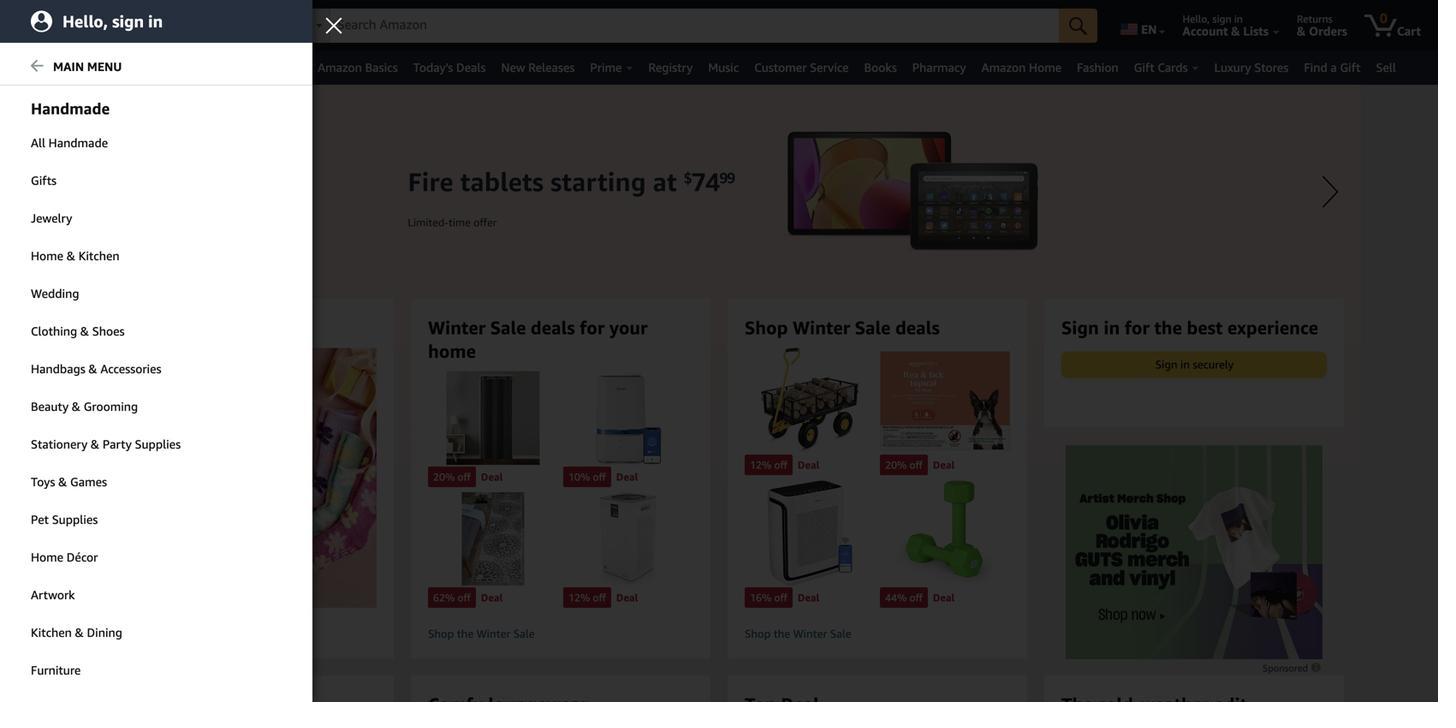 Task type: vqa. For each thing, say whether or not it's contained in the screenshot.
THE MUSIC Link
yes



Task type: locate. For each thing, give the bounding box(es) containing it.
find a gift link
[[1297, 56, 1369, 80]]

62%
[[433, 592, 455, 604]]

home left fashion
[[1029, 60, 1062, 75]]

best
[[1187, 317, 1223, 338]]

now
[[140, 627, 162, 641]]

1 horizontal spatial supplies
[[135, 437, 181, 451]]

1 horizontal spatial gift
[[1341, 60, 1361, 75]]

off right the 62%
[[458, 592, 471, 604]]

all
[[36, 61, 52, 75], [31, 136, 45, 150]]

shop the winter sale down 16% off at right bottom
[[745, 627, 852, 641]]

luxury stores
[[1215, 60, 1289, 75]]

0 horizontal spatial amazon
[[318, 60, 362, 75]]

1 horizontal spatial 20%
[[886, 459, 907, 471]]

0 horizontal spatial 12% off
[[569, 592, 606, 604]]

joydeco door curtain closet door, closet curtain for open closet, closet curtains for bedroom closet door, door curtains for doorways privacy bedroom(40wx78l) image
[[428, 371, 558, 465]]

off down joydeco door curtain closet door, closet curtain for open closet, closet curtains for bedroom closet door, door curtains for doorways privacy bedroom(40wx78l) image
[[458, 471, 471, 483]]

sign for sign in securely
[[1156, 358, 1178, 371]]

all inside all button
[[36, 61, 52, 75]]

jewelry link
[[0, 200, 313, 236]]

deal right 62% off
[[481, 592, 503, 604]]

& inside returns & orders
[[1298, 24, 1306, 38]]

find
[[1305, 60, 1328, 75]]

off for cap barbell neoprene dumbbell weights, 8 lb pair, shamrock image
[[910, 592, 923, 604]]

deals inside winter sale deals for your home
[[531, 317, 575, 338]]

07430
[[235, 13, 266, 25]]

62% off
[[433, 592, 471, 604]]

deal for joydeco door curtain closet door, closet curtain for open closet, closet curtains for bedroom closet door, door curtains for doorways privacy bedroom(40wx78l) image
[[481, 471, 503, 483]]

2 for from the left
[[1125, 317, 1150, 338]]

20% down joydeco door curtain closet door, closet curtain for open closet, closet curtains for bedroom closet door, door curtains for doorways privacy bedroom(40wx78l) image
[[433, 471, 455, 483]]

home left the 'décor'
[[31, 550, 63, 564]]

gift cards link
[[1127, 56, 1207, 80]]

experience
[[1228, 317, 1319, 338]]

service
[[810, 60, 849, 75]]

0 vertical spatial sign
[[1062, 317, 1100, 338]]

0 horizontal spatial 20%
[[433, 471, 455, 483]]

amazon for amazon home
[[982, 60, 1026, 75]]

off for kenmore pm3020 air purifiers with h13 true hepa filter, covers up to 1500 sq.foot, 24db silentclean 3-stage hepa filtration system, 5 speeds for home large room, kitchens & bedroom 'image'
[[593, 592, 606, 604]]

all handmade
[[31, 136, 108, 150]]

0 horizontal spatial shop the winter sale
[[428, 627, 535, 641]]

1 horizontal spatial amazon
[[982, 60, 1026, 75]]

main content containing shop winter sale deals
[[0, 85, 1439, 702]]

1 horizontal spatial 12%
[[750, 459, 772, 471]]

& for account
[[1232, 24, 1241, 38]]

home down jewelry
[[31, 249, 63, 263]]

0 vertical spatial 12% off
[[750, 459, 788, 471]]

gift right a
[[1341, 60, 1361, 75]]

& left party
[[91, 437, 100, 451]]

deals
[[262, 317, 306, 338], [531, 317, 575, 338], [896, 317, 940, 338]]

1 vertical spatial 12% off
[[569, 592, 606, 604]]

2 shop the winter sale link from the left
[[745, 627, 1011, 641]]

off right "10%"
[[593, 471, 606, 483]]

sell link
[[1369, 56, 1404, 80]]

& for beauty
[[72, 400, 81, 414]]

supplies right pet
[[52, 513, 98, 527]]

home for home & kitchen
[[31, 249, 63, 263]]

shop down wedding link
[[111, 317, 155, 338]]

0 horizontal spatial sign
[[112, 12, 144, 31]]

1 shop the winter sale link from the left
[[428, 627, 694, 641]]

off right 44%
[[910, 592, 923, 604]]

off for the amazon basics flea and tick topical treatment for small dogs (5 -22 pounds), 6 count (previously solimo) image
[[910, 459, 923, 471]]

delivering
[[131, 13, 178, 25]]

12% off for kenmore pm3020 air purifiers with h13 true hepa filter, covers up to 1500 sq.foot, 24db silentclean 3-stage hepa filtration system, 5 speeds for home large room, kitchens & bedroom 'image'
[[569, 592, 606, 604]]

0 horizontal spatial hello, sign in
[[63, 12, 163, 31]]

deal right 10% off
[[617, 471, 638, 483]]

0 vertical spatial home
[[1029, 60, 1062, 75]]

customer service
[[755, 60, 849, 75]]

releases
[[529, 60, 575, 75]]

gifts
[[31, 173, 57, 188]]

off for levoit air purifiers for home large room up to 1900 ft² in 1 hr with washable filters, air quality monitor, smart wifi, hepa filter captures allergies, pet hair, smoke, pollen in bedroom, vital 200s image
[[775, 592, 788, 604]]

for left best
[[1125, 317, 1150, 338]]

1 vertical spatial sign
[[1156, 358, 1178, 371]]

1 horizontal spatial the
[[774, 627, 791, 641]]

new
[[501, 60, 526, 75]]

1 horizontal spatial hello, sign in
[[1183, 13, 1243, 25]]

0 horizontal spatial gift
[[1134, 60, 1155, 75]]

2 shop the winter sale from the left
[[745, 627, 852, 641]]

off right the 16%
[[775, 592, 788, 604]]

medical care
[[67, 60, 136, 75]]

all inside all handmade "link"
[[31, 136, 45, 150]]

sign up care
[[112, 12, 144, 31]]

stationery & party supplies
[[31, 437, 181, 451]]

sponsored link
[[1263, 660, 1323, 677]]

0 horizontal spatial for
[[580, 317, 605, 338]]

2 shop winter sale deals from the left
[[745, 317, 940, 338]]

shop
[[111, 317, 155, 338], [745, 317, 788, 338], [111, 627, 137, 641], [428, 627, 454, 641], [745, 627, 771, 641]]

shop up vevor steel garden cart, heavy duty 900 lbs capacity, with removable mesh sides to convert into flatbed, utility metal wagon with 180° rotating handle and 10 in tires, perfect for farm, yard image
[[745, 317, 788, 338]]

12% down vevor steel garden cart, heavy duty 900 lbs capacity, with removable mesh sides to convert into flatbed, utility metal wagon with 180° rotating handle and 10 in tires, perfect for farm, yard image
[[750, 459, 772, 471]]

1 for from the left
[[580, 317, 605, 338]]

deal right 16% off at right bottom
[[798, 592, 820, 604]]

& for returns
[[1298, 24, 1306, 38]]

the left best
[[1155, 317, 1183, 338]]

sign in for the best experience
[[1062, 317, 1319, 338]]

1 vertical spatial supplies
[[52, 513, 98, 527]]

amazon home
[[982, 60, 1062, 75]]

deal down vevor steel garden cart, heavy duty 900 lbs capacity, with removable mesh sides to convert into flatbed, utility metal wagon with 180° rotating handle and 10 in tires, perfect for farm, yard image
[[798, 459, 820, 471]]

& right beauty
[[72, 400, 81, 414]]

hello, sign in left lists
[[1183, 13, 1243, 25]]

supplies inside stationery & party supplies link
[[135, 437, 181, 451]]

1 horizontal spatial 20% off
[[886, 459, 923, 471]]

gift inside find a gift link
[[1341, 60, 1361, 75]]

off
[[775, 459, 788, 471], [910, 459, 923, 471], [458, 471, 471, 483], [593, 471, 606, 483], [458, 592, 471, 604], [593, 592, 606, 604], [775, 592, 788, 604], [910, 592, 923, 604]]

1 horizontal spatial deals
[[531, 317, 575, 338]]

shop winter sale deals
[[111, 317, 306, 338], [745, 317, 940, 338]]

all for all handmade
[[31, 136, 45, 150]]

all for all
[[36, 61, 52, 75]]

1 horizontal spatial shop the winter sale
[[745, 627, 852, 641]]

gifts link
[[0, 163, 313, 199]]

shop the winter sale for shop winter sale deals
[[745, 627, 852, 641]]

sign for sign in for the best experience
[[1062, 317, 1100, 338]]

orders
[[1310, 24, 1348, 38]]

shop left now on the bottom
[[111, 627, 137, 641]]

0
[[1380, 10, 1388, 26]]

1 horizontal spatial shop winter sale deals
[[745, 317, 940, 338]]

1 shop winter sale deals from the left
[[111, 317, 306, 338]]

0 vertical spatial kitchen
[[79, 249, 120, 263]]

deals
[[456, 60, 486, 75]]

None search field
[[286, 9, 1098, 45]]

1 vertical spatial home
[[31, 249, 63, 263]]

winter sale deals for your home
[[428, 317, 648, 362]]

deal for the amazon basics flea and tick topical treatment for small dogs (5 -22 pounds), 6 count (previously solimo) image
[[933, 459, 955, 471]]

sale inside winter sale deals for your home
[[490, 317, 526, 338]]

furniture link
[[0, 653, 313, 689]]

amazon basics link
[[310, 56, 406, 80]]

deal for levoit 4l smart cool mist humidifier for home bedroom with essential oils, customize humidity for baby & plants, app & voice control, schedule, timer, last up to 40hrs, whisper quiet, handle design image
[[617, 471, 638, 483]]

pharmacy link
[[905, 56, 974, 80]]

1 gift from the left
[[1134, 60, 1155, 75]]

supplies
[[135, 437, 181, 451], [52, 513, 98, 527]]

deal down joydeco door curtain closet door, closet curtain for open closet, closet curtains for bedroom closet door, door curtains for doorways privacy bedroom(40wx78l) image
[[481, 471, 503, 483]]

1 horizontal spatial kitchen
[[79, 249, 120, 263]]

supplies down beauty & grooming link
[[135, 437, 181, 451]]

gift inside 'gift cards' link
[[1134, 60, 1155, 75]]

0 horizontal spatial supplies
[[52, 513, 98, 527]]

amazon right "pharmacy"
[[982, 60, 1026, 75]]

0 vertical spatial supplies
[[135, 437, 181, 451]]

party
[[103, 437, 132, 451]]

1 horizontal spatial sign
[[1213, 13, 1232, 25]]

2 amazon from the left
[[982, 60, 1026, 75]]

& right handbags
[[89, 362, 97, 376]]

deal
[[798, 459, 820, 471], [933, 459, 955, 471], [481, 471, 503, 483], [617, 471, 638, 483], [481, 592, 503, 604], [617, 592, 638, 604], [798, 592, 820, 604], [933, 592, 955, 604]]

main content
[[0, 85, 1439, 702]]

the down 16% off at right bottom
[[774, 627, 791, 641]]

12% for kenmore pm3020 air purifiers with h13 true hepa filter, covers up to 1500 sq.foot, 24db silentclean 3-stage hepa filtration system, 5 speeds for home large room, kitchens & bedroom 'image'
[[569, 592, 590, 604]]

hello, sign in
[[63, 12, 163, 31], [1183, 13, 1243, 25]]

off down vevor steel garden cart, heavy duty 900 lbs capacity, with removable mesh sides to convert into flatbed, utility metal wagon with 180° rotating handle and 10 in tires, perfect for farm, yard image
[[775, 459, 788, 471]]

medical
[[67, 60, 109, 75]]

all handmade link
[[0, 125, 313, 161]]

deal right the 44% off
[[933, 592, 955, 604]]

20% for joydeco door curtain closet door, closet curtain for open closet, closet curtains for bedroom closet door, door curtains for doorways privacy bedroom(40wx78l) image
[[433, 471, 455, 483]]

0 vertical spatial all
[[36, 61, 52, 75]]

luxury stores link
[[1207, 56, 1297, 80]]

0 horizontal spatial kitchen
[[31, 626, 72, 640]]

& left lists
[[1232, 24, 1241, 38]]

registry link
[[641, 56, 701, 80]]

for
[[580, 317, 605, 338], [1125, 317, 1150, 338]]

1 horizontal spatial 12% off
[[750, 459, 788, 471]]

all left main
[[36, 61, 52, 75]]

amazon inside amazon basics link
[[318, 60, 362, 75]]

deal down the amazon basics flea and tick topical treatment for small dogs (5 -22 pounds), 6 count (previously solimo) image
[[933, 459, 955, 471]]

supplies inside the pet supplies link
[[52, 513, 98, 527]]

prime link
[[583, 56, 641, 80]]

sign
[[112, 12, 144, 31], [1213, 13, 1232, 25]]

handmade
[[49, 136, 108, 150]]

amazon image
[[15, 15, 98, 41]]

off down kenmore pm3020 air purifiers with h13 true hepa filter, covers up to 1500 sq.foot, 24db silentclean 3-stage hepa filtration system, 5 speeds for home large room, kitchens & bedroom 'image'
[[593, 592, 606, 604]]

shop now link
[[82, 348, 406, 646]]

& up wedding
[[67, 249, 75, 263]]

returns & orders
[[1298, 13, 1348, 38]]

pet
[[31, 513, 49, 527]]

0 horizontal spatial sign
[[1062, 317, 1100, 338]]

off down the amazon basics flea and tick topical treatment for small dogs (5 -22 pounds), 6 count (previously solimo) image
[[910, 459, 923, 471]]

1 horizontal spatial for
[[1125, 317, 1150, 338]]

2 vertical spatial home
[[31, 550, 63, 564]]

stationery
[[31, 437, 88, 451]]

new releases
[[501, 60, 575, 75]]

shop winter sale deals up vevor steel garden cart, heavy duty 900 lbs capacity, with removable mesh sides to convert into flatbed, utility metal wagon with 180° rotating handle and 10 in tires, perfect for farm, yard image
[[745, 317, 940, 338]]

shop inside "link"
[[111, 627, 137, 641]]

care
[[112, 60, 136, 75]]

hello, up main menu
[[63, 12, 108, 31]]

12% off down kenmore pm3020 air purifiers with h13 true hepa filter, covers up to 1500 sq.foot, 24db silentclean 3-stage hepa filtration system, 5 speeds for home large room, kitchens & bedroom 'image'
[[569, 592, 606, 604]]

gift left cards
[[1134, 60, 1155, 75]]

1 horizontal spatial sign
[[1156, 358, 1178, 371]]

home inside navigation navigation
[[1029, 60, 1062, 75]]

hello, right en
[[1183, 13, 1210, 25]]

10%
[[569, 471, 590, 483]]

&
[[1232, 24, 1241, 38], [1298, 24, 1306, 38], [67, 249, 75, 263], [80, 324, 89, 338], [89, 362, 97, 376], [72, 400, 81, 414], [91, 437, 100, 451], [58, 475, 67, 489], [75, 626, 84, 640]]

1 horizontal spatial shop the winter sale link
[[745, 627, 1011, 641]]

16% off
[[750, 592, 788, 604]]

sign
[[1062, 317, 1100, 338], [1156, 358, 1178, 371]]

shop down the 62%
[[428, 627, 454, 641]]

shop the winter sale link for shop winter sale deals
[[745, 627, 1011, 641]]

20% off for joydeco door curtain closet door, closet curtain for open closet, closet curtains for bedroom closet door, door curtains for doorways privacy bedroom(40wx78l) image
[[433, 471, 471, 483]]

luxury
[[1215, 60, 1252, 75]]

2 gift from the left
[[1341, 60, 1361, 75]]

0 horizontal spatial 20% off
[[433, 471, 471, 483]]

amazon basics
[[318, 60, 398, 75]]

1 horizontal spatial hello,
[[1183, 13, 1210, 25]]

1 amazon from the left
[[318, 60, 362, 75]]

1 vertical spatial kitchen
[[31, 626, 72, 640]]

0 horizontal spatial 12%
[[569, 592, 590, 604]]

home & kitchen link
[[0, 238, 313, 274]]

& right toys at the bottom left of page
[[58, 475, 67, 489]]

update
[[131, 24, 172, 38]]

kitchen down artwork
[[31, 626, 72, 640]]

& left dining
[[75, 626, 84, 640]]

20% off
[[886, 459, 923, 471], [433, 471, 471, 483]]

0 horizontal spatial shop winter sale deals
[[111, 317, 306, 338]]

0 horizontal spatial shop the winter sale link
[[428, 627, 694, 641]]

1 shop the winter sale from the left
[[428, 627, 535, 641]]

levoit 4l smart cool mist humidifier for home bedroom with essential oils, customize humidity for baby & plants, app & voice control, schedule, timer, last up to 40hrs, whisper quiet, handle design image
[[564, 371, 694, 465]]

1 vertical spatial 12%
[[569, 592, 590, 604]]

12% down kenmore pm3020 air purifiers with h13 true hepa filter, covers up to 1500 sq.foot, 24db silentclean 3-stage hepa filtration system, 5 speeds for home large room, kitchens & bedroom 'image'
[[569, 592, 590, 604]]

today's
[[413, 60, 453, 75]]

main menu link
[[0, 49, 313, 86]]

all up gifts
[[31, 136, 45, 150]]

1 vertical spatial all
[[31, 136, 45, 150]]

location
[[175, 24, 221, 38]]

sign inside navigation navigation
[[1213, 13, 1232, 25]]

20% down the amazon basics flea and tick topical treatment for small dogs (5 -22 pounds), 6 count (previously solimo) image
[[886, 459, 907, 471]]

pharmacy
[[913, 60, 967, 75]]

shop winter sale deals down wedding link
[[111, 317, 306, 338]]

amazon for amazon basics
[[318, 60, 362, 75]]

12% off down vevor steel garden cart, heavy duty 900 lbs capacity, with removable mesh sides to convert into flatbed, utility metal wagon with 180° rotating handle and 10 in tires, perfect for farm, yard image
[[750, 459, 788, 471]]

10% off
[[569, 471, 606, 483]]

home
[[1029, 60, 1062, 75], [31, 249, 63, 263], [31, 550, 63, 564]]

deal for kenmore pm3020 air purifiers with h13 true hepa filter, covers up to 1500 sq.foot, 24db silentclean 3-stage hepa filtration system, 5 speeds for home large room, kitchens & bedroom 'image'
[[617, 592, 638, 604]]

0 horizontal spatial the
[[457, 627, 474, 641]]

hello,
[[63, 12, 108, 31], [1183, 13, 1210, 25]]

kitchen up wedding
[[79, 249, 120, 263]]

sign in securely link
[[1063, 352, 1327, 377]]

2 horizontal spatial deals
[[896, 317, 940, 338]]

hello, sign in up menu
[[63, 12, 163, 31]]

sponsored
[[1263, 663, 1311, 674]]

0 vertical spatial 12%
[[750, 459, 772, 471]]

None submit
[[1060, 9, 1098, 43]]

for left "your" on the top
[[580, 317, 605, 338]]

3 deals from the left
[[896, 317, 940, 338]]

20% off down joydeco door curtain closet door, closet curtain for open closet, closet curtains for bedroom closet door, door curtains for doorways privacy bedroom(40wx78l) image
[[433, 471, 471, 483]]

0 horizontal spatial deals
[[262, 317, 306, 338]]

shop the winter sale down 62% off
[[428, 627, 535, 641]]

find a gift
[[1305, 60, 1361, 75]]

the down 62% off
[[457, 627, 474, 641]]

& left shoes on the top of the page
[[80, 324, 89, 338]]

kenmore pm3020 air purifiers with h13 true hepa filter, covers up to 1500 sq.foot, 24db silentclean 3-stage hepa filtration system, 5 speeds for home large room, kitchens & bedroom image
[[564, 492, 694, 586]]

2 deals from the left
[[531, 317, 575, 338]]

beauty
[[31, 400, 69, 414]]

& left orders
[[1298, 24, 1306, 38]]

shop the winter sale link for winter sale deals for your home
[[428, 627, 694, 641]]

to
[[181, 13, 191, 25]]

20% off down the amazon basics flea and tick topical treatment for small dogs (5 -22 pounds), 6 count (previously solimo) image
[[886, 459, 923, 471]]

sign left lists
[[1213, 13, 1232, 25]]

amazon inside amazon home link
[[982, 60, 1026, 75]]

amazon left basics
[[318, 60, 362, 75]]

the for winter sale deals for your home
[[457, 627, 474, 641]]

delivering to mahwah 07430 update location
[[131, 13, 266, 38]]

toys & games
[[31, 475, 107, 489]]

deal down kenmore pm3020 air purifiers with h13 true hepa filter, covers up to 1500 sq.foot, 24db silentclean 3-stage hepa filtration system, 5 speeds for home large room, kitchens & bedroom 'image'
[[617, 592, 638, 604]]



Task type: describe. For each thing, give the bounding box(es) containing it.
& for toys
[[58, 475, 67, 489]]

12% off for vevor steel garden cart, heavy duty 900 lbs capacity, with removable mesh sides to convert into flatbed, utility metal wagon with 180° rotating handle and 10 in tires, perfect for farm, yard image
[[750, 459, 788, 471]]

cards
[[1158, 60, 1188, 75]]

navigation navigation
[[0, 0, 1439, 85]]

games
[[70, 475, 107, 489]]

in inside navigation navigation
[[1235, 13, 1243, 25]]

off for vevor steel garden cart, heavy duty 900 lbs capacity, with removable mesh sides to convert into flatbed, utility metal wagon with 180° rotating handle and 10 in tires, perfect for farm, yard image
[[775, 459, 788, 471]]

pet supplies
[[31, 513, 98, 527]]

hello, sign in link
[[0, 0, 313, 43]]

deal for levoit air purifiers for home large room up to 1900 ft² in 1 hr with washable filters, air quality monitor, smart wifi, hepa filter captures allergies, pet hair, smoke, pollen in bedroom, vital 200s image
[[798, 592, 820, 604]]

2 horizontal spatial the
[[1155, 317, 1183, 338]]

securely
[[1193, 358, 1234, 371]]

main menu
[[53, 60, 122, 74]]

rugshop modern floral circles design for living room,bedroom,home office,kitchen non shedding runner rug 2' x 7' 2" gray image
[[428, 492, 558, 586]]

toys & games link
[[0, 464, 313, 500]]

medical care link
[[59, 56, 155, 80]]

deal for vevor steel garden cart, heavy duty 900 lbs capacity, with removable mesh sides to convert into flatbed, utility metal wagon with 180° rotating handle and 10 in tires, perfect for farm, yard image
[[798, 459, 820, 471]]

stores
[[1255, 60, 1289, 75]]

shoes
[[92, 324, 125, 338]]

dining
[[87, 626, 122, 640]]

none submit inside navigation navigation
[[1060, 9, 1098, 43]]

hello, inside navigation navigation
[[1183, 13, 1210, 25]]

main
[[53, 60, 84, 74]]

shop now
[[111, 627, 162, 641]]

handbags
[[31, 362, 85, 376]]

vevor steel garden cart, heavy duty 900 lbs capacity, with removable mesh sides to convert into flatbed, utility metal wagon with 180° rotating handle and 10 in tires, perfect for farm, yard image
[[745, 348, 875, 453]]

shop down the 16%
[[745, 627, 771, 641]]

gift cards
[[1134, 60, 1188, 75]]

deal for cap barbell neoprene dumbbell weights, 8 lb pair, shamrock image
[[933, 592, 955, 604]]

16%
[[750, 592, 772, 604]]

Search Amazon text field
[[331, 9, 1060, 42]]

& for stationery
[[91, 437, 100, 451]]

jewelry
[[31, 211, 72, 225]]

home décor
[[31, 550, 98, 564]]

account & lists
[[1183, 24, 1269, 38]]

cap barbell neoprene dumbbell weights, 8 lb pair, shamrock image
[[880, 481, 1011, 586]]

basics
[[365, 60, 398, 75]]

leave feedback on sponsored ad element
[[1263, 663, 1323, 674]]

home & kitchen
[[31, 249, 120, 263]]

grooming
[[84, 400, 138, 414]]

lists
[[1244, 24, 1269, 38]]

home for home décor
[[31, 550, 63, 564]]

kitchen inside kitchen & dining link
[[31, 626, 72, 640]]

clothing & shoes
[[31, 324, 125, 338]]

amazon home link
[[974, 56, 1070, 80]]

winter inside winter sale deals for your home
[[428, 317, 486, 338]]

wedding
[[31, 286, 79, 301]]

your
[[610, 317, 648, 338]]

beauty & grooming link
[[0, 389, 313, 425]]

beauty & grooming
[[31, 400, 138, 414]]

handmade
[[31, 99, 110, 118]]

clothing & shoes link
[[0, 313, 313, 349]]

off for rugshop modern floral circles design for living room,bedroom,home office,kitchen non shedding runner rug 2' x 7' 2" gray image
[[458, 592, 471, 604]]

cart
[[1398, 24, 1422, 38]]

returns
[[1298, 13, 1333, 25]]

20% off for the amazon basics flea and tick topical treatment for small dogs (5 -22 pounds), 6 count (previously solimo) image
[[886, 459, 923, 471]]

20% for the amazon basics flea and tick topical treatment for small dogs (5 -22 pounds), 6 count (previously solimo) image
[[886, 459, 907, 471]]

handbags & accessories
[[31, 362, 162, 376]]

customer
[[755, 60, 807, 75]]

& for handbags
[[89, 362, 97, 376]]

none search field inside navigation navigation
[[286, 9, 1098, 45]]

0 horizontal spatial hello,
[[63, 12, 108, 31]]

customer service link
[[747, 56, 857, 80]]

44%
[[886, 592, 907, 604]]

handbags & accessories link
[[0, 351, 313, 387]]

stationery & party supplies link
[[0, 427, 313, 462]]

fire tablets starting at $74.99. limited-time offer. image
[[77, 85, 1362, 599]]

deal for rugshop modern floral circles design for living room,bedroom,home office,kitchen non shedding runner rug 2' x 7' 2" gray image
[[481, 592, 503, 604]]

44% off
[[886, 592, 923, 604]]

registry
[[649, 60, 693, 75]]

pet supplies link
[[0, 502, 313, 538]]

off for levoit 4l smart cool mist humidifier for home bedroom with essential oils, customize humidity for baby & plants, app & voice control, schedule, timer, last up to 40hrs, whisper quiet, handle design image
[[593, 471, 606, 483]]

en
[[1142, 22, 1157, 36]]

1 deals from the left
[[262, 317, 306, 338]]

home
[[428, 340, 476, 362]]

hello, sign in inside navigation navigation
[[1183, 13, 1243, 25]]

for inside winter sale deals for your home
[[580, 317, 605, 338]]

sign in securely
[[1156, 358, 1234, 371]]

a
[[1331, 60, 1338, 75]]

kitchen & dining link
[[0, 615, 313, 651]]

kitchen inside 'home & kitchen' link
[[79, 249, 120, 263]]

all button
[[9, 51, 59, 85]]

kitchen & dining
[[31, 626, 122, 640]]

hello, sign in inside hello, sign in link
[[63, 12, 163, 31]]

toys
[[31, 475, 55, 489]]

today's deals
[[413, 60, 486, 75]]

the for shop winter sale deals
[[774, 627, 791, 641]]

amazon basics flea and tick topical treatment for small dogs (5 -22 pounds), 6 count (previously solimo) image
[[880, 348, 1011, 453]]

menu
[[87, 60, 122, 74]]

off for joydeco door curtain closet door, closet curtain for open closet, closet curtains for bedroom closet door, door curtains for doorways privacy bedroom(40wx78l) image
[[458, 471, 471, 483]]

& for clothing
[[80, 324, 89, 338]]

today's deals link
[[406, 56, 494, 80]]

shop the winter sale for winter sale deals for your home
[[428, 627, 535, 641]]

accessories
[[101, 362, 162, 376]]

& for kitchen
[[75, 626, 84, 640]]

en link
[[1111, 4, 1174, 47]]

& for home
[[67, 249, 75, 263]]

levoit air purifiers for home large room up to 1900 ft² in 1 hr with washable filters, air quality monitor, smart wifi, hepa filter captures allergies, pet hair, smoke, pollen in bedroom, vital 200s image
[[745, 481, 875, 586]]

sell
[[1377, 60, 1397, 75]]

books link
[[857, 56, 905, 80]]

furniture
[[31, 663, 81, 677]]

account
[[1183, 24, 1229, 38]]

mahwah
[[193, 13, 233, 25]]

sponsored ad element
[[1066, 445, 1323, 659]]

music
[[709, 60, 739, 75]]

12% for vevor steel garden cart, heavy duty 900 lbs capacity, with removable mesh sides to convert into flatbed, utility metal wagon with 180° rotating handle and 10 in tires, perfect for farm, yard image
[[750, 459, 772, 471]]

shop winter sale deals image
[[82, 348, 406, 608]]

prime
[[590, 60, 622, 75]]



